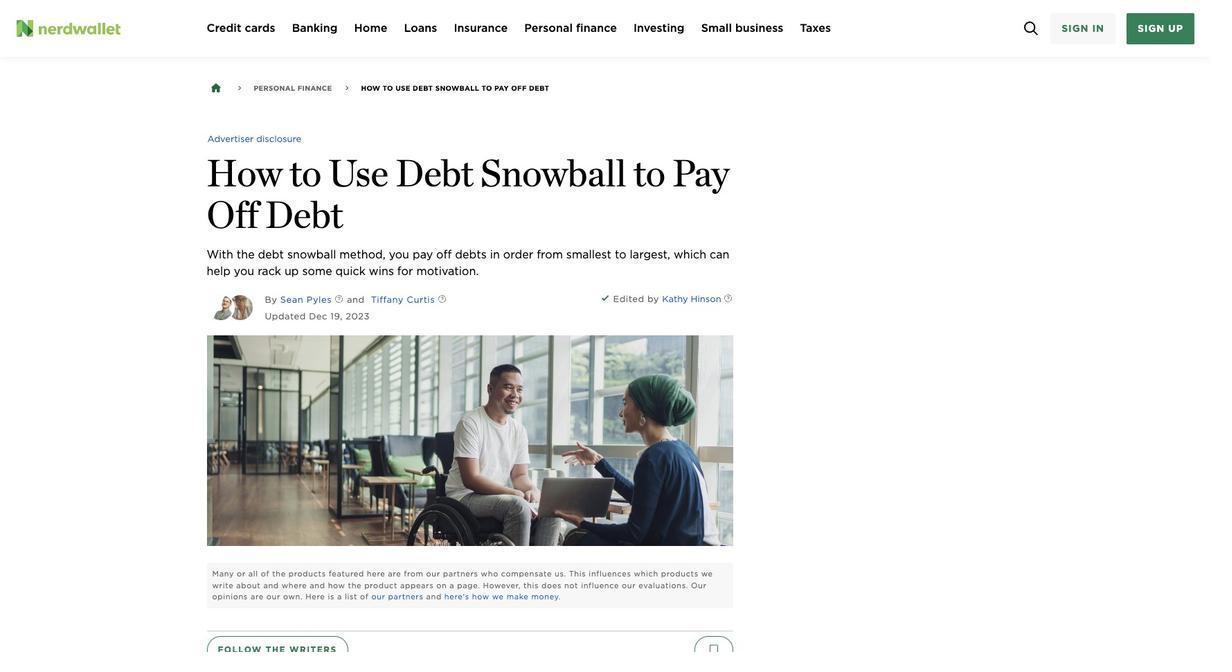 Task type: locate. For each thing, give the bounding box(es) containing it.
us.
[[555, 569, 567, 579]]

0 horizontal spatial snowball
[[436, 84, 480, 92]]

this
[[524, 580, 539, 590]]

here's how we make money link
[[445, 592, 559, 601]]

personal inside breadcrumbs 'element'
[[254, 84, 295, 92]]

0 vertical spatial pay
[[495, 84, 509, 92]]

advertiser disclosure image
[[208, 124, 302, 154]]

0 horizontal spatial use
[[329, 150, 389, 195]]

1 vertical spatial snowball
[[481, 150, 627, 195]]

how up is
[[328, 580, 346, 590]]

1 horizontal spatial we
[[702, 569, 714, 579]]

1 vertical spatial the
[[272, 569, 286, 579]]

smallest
[[567, 248, 612, 261]]

sign inside sign up link
[[1138, 23, 1166, 34]]

partners down appears
[[388, 592, 424, 601]]

sign right sign in
[[1138, 23, 1166, 34]]

1 horizontal spatial off
[[512, 84, 527, 92]]

0 vertical spatial in
[[1093, 23, 1105, 34]]

0 vertical spatial we
[[702, 569, 714, 579]]

of right all
[[261, 569, 270, 579]]

from inside many or all of the products featured here are from our partners who compensate us. this influences which products we write about and where and how the product appears on a page. however, this does not influence our evaluations. our opinions are our own. here is a list of
[[404, 569, 424, 579]]

you
[[389, 248, 410, 261], [234, 265, 254, 278]]

1 horizontal spatial use
[[396, 84, 411, 92]]

1 vertical spatial are
[[251, 592, 264, 601]]

nerdwallet home page image
[[17, 20, 33, 37]]

sign in link
[[1051, 13, 1116, 44]]

0 horizontal spatial how
[[328, 580, 346, 590]]

a
[[450, 580, 455, 590], [337, 592, 342, 601]]

personal for personal finance
[[254, 84, 295, 92]]

from inside the with the debt snowball method, you pay off debts in order from smallest to largest, which can help you rack up some quick wins for motivation.
[[537, 248, 563, 261]]

motivation.
[[417, 265, 479, 278]]

0 horizontal spatial you
[[234, 265, 254, 278]]

1 horizontal spatial a
[[450, 580, 455, 590]]

you left rack
[[234, 265, 254, 278]]

method,
[[340, 248, 386, 261]]

of
[[261, 569, 270, 579], [360, 592, 369, 601]]

off
[[512, 84, 527, 92], [207, 192, 258, 237]]

0 horizontal spatial how
[[207, 150, 283, 195]]

0 vertical spatial personal
[[525, 21, 573, 35]]

small business button
[[702, 20, 784, 37]]

and right about
[[264, 580, 279, 590]]

products up evaluations.
[[662, 569, 699, 579]]

0 horizontal spatial personal
[[254, 84, 295, 92]]

2 vertical spatial the
[[348, 580, 362, 590]]

more information about image
[[713, 285, 743, 315], [324, 285, 354, 316]]

insurance button
[[454, 20, 508, 37]]

our up on
[[427, 569, 441, 579]]

by
[[648, 294, 660, 304]]

off
[[437, 248, 452, 261]]

the left debt
[[237, 248, 255, 261]]

0 vertical spatial up
[[1169, 23, 1184, 34]]

1 vertical spatial personal
[[254, 84, 295, 92]]

1 horizontal spatial more information about image
[[713, 285, 743, 315]]

how to use debt snowball to pay off debt down insurance "button" on the top of the page
[[361, 84, 550, 92]]

our partners and here's how we make money .
[[372, 592, 561, 601]]

pyles
[[307, 294, 332, 305]]

sign for sign up
[[1138, 23, 1166, 34]]

1 horizontal spatial up
[[1169, 23, 1184, 34]]

some
[[302, 265, 332, 278]]

use
[[396, 84, 411, 92], [329, 150, 389, 195]]

our
[[427, 569, 441, 579], [622, 580, 636, 590], [267, 592, 281, 601], [372, 592, 386, 601]]

1 horizontal spatial sign
[[1138, 23, 1166, 34]]

how inside how to use debt snowball to pay off debt
[[207, 150, 283, 195]]

from up appears
[[404, 569, 424, 579]]

with the debt snowball method, you pay off debts in order from smallest to largest, which can help you rack up some quick wins for motivation.
[[207, 248, 730, 278]]

from right order
[[537, 248, 563, 261]]

pay inside breadcrumbs 'element'
[[495, 84, 509, 92]]

1 horizontal spatial of
[[360, 592, 369, 601]]

the
[[237, 248, 255, 261], [272, 569, 286, 579], [348, 580, 362, 590]]

you up for
[[389, 248, 410, 261]]

to inside the with the debt snowball method, you pay off debts in order from smallest to largest, which can help you rack up some quick wins for motivation.
[[615, 248, 627, 261]]

nerdwallet home page link
[[17, 20, 190, 37]]

order
[[504, 248, 534, 261]]

1 horizontal spatial in
[[1093, 23, 1105, 34]]

how to use debt snowball to pay off debt
[[361, 84, 550, 92], [207, 150, 730, 237]]

0 horizontal spatial up
[[285, 265, 299, 278]]

list
[[345, 592, 358, 601]]

our partners link
[[372, 592, 424, 601]]

0 horizontal spatial off
[[207, 192, 258, 237]]

investing
[[634, 21, 685, 35]]

which
[[674, 248, 707, 261], [634, 569, 659, 579]]

partners up "page."
[[443, 569, 479, 579]]

0 horizontal spatial which
[[634, 569, 659, 579]]

we up "our"
[[702, 569, 714, 579]]

1 vertical spatial off
[[207, 192, 258, 237]]

up
[[1169, 23, 1184, 34], [285, 265, 299, 278]]

2 sign from the left
[[1138, 23, 1166, 34]]

0 vertical spatial how
[[328, 580, 346, 590]]

1 horizontal spatial from
[[537, 248, 563, 261]]

1 horizontal spatial which
[[674, 248, 707, 261]]

kathy hinson link
[[663, 292, 722, 306]]

rack
[[258, 265, 281, 278]]

1 vertical spatial use
[[329, 150, 389, 195]]

in left "sign up"
[[1093, 23, 1105, 34]]

1 horizontal spatial how
[[472, 592, 490, 601]]

tiffany
[[371, 294, 404, 305]]

products up where
[[289, 569, 326, 579]]

investing button
[[634, 20, 685, 37]]

which up evaluations.
[[634, 569, 659, 579]]

1 vertical spatial we
[[492, 592, 504, 601]]

article save button image
[[695, 636, 733, 652]]

0 vertical spatial which
[[674, 248, 707, 261]]

0 vertical spatial how
[[361, 84, 381, 92]]

1 horizontal spatial pay
[[673, 150, 730, 195]]

are
[[388, 569, 401, 579], [251, 592, 264, 601]]

which inside many or all of the products featured here are from our partners who compensate us. this influences which products we write about and where and how the product appears on a page. however, this does not influence our evaluations. our opinions are our own. here is a list of
[[634, 569, 659, 579]]

1 horizontal spatial the
[[272, 569, 286, 579]]

1 horizontal spatial snowball
[[481, 150, 627, 195]]

0 vertical spatial of
[[261, 569, 270, 579]]

how
[[328, 580, 346, 590], [472, 592, 490, 601]]

personal inside button
[[525, 21, 573, 35]]

or
[[237, 569, 246, 579]]

are up product
[[388, 569, 401, 579]]

the up the list
[[348, 580, 362, 590]]

1 vertical spatial up
[[285, 265, 299, 278]]

0 horizontal spatial pay
[[495, 84, 509, 92]]

1 horizontal spatial personal
[[525, 21, 573, 35]]

and up here
[[310, 580, 325, 590]]

in left order
[[490, 248, 500, 261]]

can
[[710, 248, 730, 261]]

1 vertical spatial in
[[490, 248, 500, 261]]

2 horizontal spatial the
[[348, 580, 362, 590]]

1 vertical spatial a
[[337, 592, 342, 601]]

is
[[328, 592, 335, 601]]

we
[[702, 569, 714, 579], [492, 592, 504, 601]]

evaluations.
[[639, 580, 689, 590]]

and
[[344, 294, 365, 305], [264, 580, 279, 590], [310, 580, 325, 590], [426, 592, 442, 601]]

edited
[[614, 294, 645, 304]]

snowball inside breadcrumbs 'element'
[[436, 84, 480, 92]]

1 horizontal spatial are
[[388, 569, 401, 579]]

snowball
[[436, 84, 480, 92], [481, 150, 627, 195]]

pay
[[495, 84, 509, 92], [673, 150, 730, 195]]

1 horizontal spatial products
[[662, 569, 699, 579]]

by
[[265, 294, 277, 305]]

0 vertical spatial use
[[396, 84, 411, 92]]

how down "page."
[[472, 592, 490, 601]]

loans button
[[404, 20, 438, 37]]

banking button
[[292, 20, 338, 37]]

0 horizontal spatial products
[[289, 569, 326, 579]]

updated dec 19, 2023
[[265, 311, 370, 322]]

sign for sign in
[[1062, 23, 1090, 34]]

credit cards button
[[207, 20, 276, 37]]

sign inside sign in link
[[1062, 23, 1090, 34]]

the up where
[[272, 569, 286, 579]]

are down about
[[251, 592, 264, 601]]

how to use debt snowball to pay off debt up debts
[[207, 150, 730, 237]]

products
[[289, 569, 326, 579], [662, 569, 699, 579]]

tiffany curtis
[[371, 294, 435, 305]]

to
[[383, 84, 394, 92], [482, 84, 493, 92], [290, 150, 322, 195], [634, 150, 666, 195], [615, 248, 627, 261]]

search element
[[1015, 11, 1049, 45]]

of right the list
[[360, 592, 369, 601]]

here's
[[445, 592, 470, 601]]

0 horizontal spatial a
[[337, 592, 342, 601]]

in
[[1093, 23, 1105, 34], [490, 248, 500, 261]]

1 horizontal spatial how
[[361, 84, 381, 92]]

0 vertical spatial the
[[237, 248, 255, 261]]

1 vertical spatial how to use debt snowball to pay off debt
[[207, 150, 730, 237]]

1 vertical spatial partners
[[388, 592, 424, 601]]

0 vertical spatial from
[[537, 248, 563, 261]]

0 vertical spatial partners
[[443, 569, 479, 579]]

a right on
[[450, 580, 455, 590]]

sign up
[[1138, 23, 1184, 34]]

a right is
[[337, 592, 342, 601]]

0 horizontal spatial in
[[490, 248, 500, 261]]

1 vertical spatial how
[[207, 150, 283, 195]]

however,
[[483, 580, 521, 590]]

0 horizontal spatial sign
[[1062, 23, 1090, 34]]

partners inside many or all of the products featured here are from our partners who compensate us. this influences which products we write about and where and how the product appears on a page. however, this does not influence our evaluations. our opinions are our own. here is a list of
[[443, 569, 479, 579]]

1 vertical spatial which
[[634, 569, 659, 579]]

0 vertical spatial off
[[512, 84, 527, 92]]

which left can in the right top of the page
[[674, 248, 707, 261]]

0 vertical spatial how to use debt snowball to pay off debt
[[361, 84, 550, 92]]

1 vertical spatial how
[[472, 592, 490, 601]]

1 sign from the left
[[1062, 23, 1090, 34]]

1 horizontal spatial partners
[[443, 569, 479, 579]]

2 products from the left
[[662, 569, 699, 579]]

largest,
[[630, 248, 671, 261]]

influence
[[581, 580, 620, 590]]

small
[[702, 21, 732, 35]]

about
[[236, 580, 261, 590]]

curtis
[[407, 294, 435, 305]]

which inside the with the debt snowball method, you pay off debts in order from smallest to largest, which can help you rack up some quick wins for motivation.
[[674, 248, 707, 261]]

our
[[692, 580, 707, 590]]

for
[[398, 265, 413, 278]]

0 vertical spatial you
[[389, 248, 410, 261]]

0 horizontal spatial from
[[404, 569, 424, 579]]

how
[[361, 84, 381, 92], [207, 150, 283, 195]]

0 vertical spatial snowball
[[436, 84, 480, 92]]

sign right search element
[[1062, 23, 1090, 34]]

1 vertical spatial from
[[404, 569, 424, 579]]

we down however,
[[492, 592, 504, 601]]

back to nerdwallet homepage image
[[210, 82, 222, 94]]

featured
[[329, 569, 364, 579]]

19,
[[331, 311, 343, 322]]

0 horizontal spatial the
[[237, 248, 255, 261]]

how inside many or all of the products featured here are from our partners who compensate us. this influences which products we write about and where and how the product appears on a page. however, this does not influence our evaluations. our opinions are our own. here is a list of
[[328, 580, 346, 590]]

use inside breadcrumbs 'element'
[[396, 84, 411, 92]]

personal for personal finance
[[525, 21, 573, 35]]



Task type: vqa. For each thing, say whether or not it's contained in the screenshot.
leftmost policies
no



Task type: describe. For each thing, give the bounding box(es) containing it.
updated
[[265, 311, 306, 322]]

debt
[[258, 248, 284, 261]]

and up "2023"
[[344, 294, 365, 305]]

sean pyles link
[[280, 294, 332, 305]]

insurance
[[454, 21, 508, 35]]

on
[[437, 580, 447, 590]]

make
[[507, 592, 529, 601]]

here
[[306, 592, 325, 601]]

tiffany curtis link
[[371, 294, 435, 305]]

loans
[[404, 21, 438, 35]]

help
[[207, 265, 231, 278]]

product
[[365, 580, 398, 590]]

breadcrumbs element
[[207, 79, 598, 97]]

tiffany curtis image
[[228, 295, 253, 320]]

this
[[569, 569, 586, 579]]

credit cards
[[207, 21, 276, 35]]

pay
[[413, 248, 433, 261]]

write
[[212, 580, 234, 590]]

sean pyles
[[280, 294, 332, 305]]

finance
[[298, 84, 332, 92]]

appears
[[400, 580, 434, 590]]

in inside the with the debt snowball method, you pay off debts in order from smallest to largest, which can help you rack up some quick wins for motivation.
[[490, 248, 500, 261]]

1 vertical spatial pay
[[673, 150, 730, 195]]

sign in
[[1062, 23, 1105, 34]]

cards
[[245, 21, 276, 35]]

0 horizontal spatial we
[[492, 592, 504, 601]]

how inside breadcrumbs 'element'
[[361, 84, 381, 92]]

money
[[532, 592, 559, 601]]

taxes button
[[800, 20, 831, 37]]

0 horizontal spatial of
[[261, 569, 270, 579]]

sean pyles image
[[208, 295, 233, 320]]

banking
[[292, 21, 338, 35]]

2023
[[346, 311, 370, 322]]

and down on
[[426, 592, 442, 601]]

kathy
[[663, 294, 689, 304]]

many
[[212, 569, 234, 579]]

business
[[736, 21, 784, 35]]

off inside how to use debt snowball to pay off debt
[[207, 192, 258, 237]]

more information about image
[[427, 285, 457, 316]]

dec
[[309, 311, 328, 322]]

search image
[[1025, 21, 1038, 35]]

0 vertical spatial are
[[388, 569, 401, 579]]

our left own.
[[267, 592, 281, 601]]

personal finance
[[525, 21, 617, 35]]

0 horizontal spatial more information about image
[[324, 285, 354, 316]]

0 horizontal spatial are
[[251, 592, 264, 601]]

1 products from the left
[[289, 569, 326, 579]]

sean
[[280, 294, 304, 305]]

personal finance link
[[254, 80, 332, 96]]

many or all of the products featured here are from our partners who compensate us. this influences which products we write about and where and how the product appears on a page. however, this does not influence our evaluations. our opinions are our own. here is a list of
[[212, 569, 714, 601]]

snowball
[[288, 248, 336, 261]]

where
[[282, 580, 307, 590]]

compensate
[[502, 569, 552, 579]]

our down influences
[[622, 580, 636, 590]]

all
[[249, 569, 258, 579]]

home button
[[354, 20, 388, 37]]

hinson
[[691, 294, 722, 304]]

with
[[207, 248, 233, 261]]

0 horizontal spatial partners
[[388, 592, 424, 601]]

1 vertical spatial you
[[234, 265, 254, 278]]

our down product
[[372, 592, 386, 601]]

own.
[[283, 592, 303, 601]]

sign up link
[[1127, 13, 1195, 44]]

wins
[[369, 265, 394, 278]]

influences
[[589, 569, 632, 579]]

the inside the with the debt snowball method, you pay off debts in order from smallest to largest, which can help you rack up some quick wins for motivation.
[[237, 248, 255, 261]]

1 horizontal spatial you
[[389, 248, 410, 261]]

up inside the with the debt snowball method, you pay off debts in order from smallest to largest, which can help you rack up some quick wins for motivation.
[[285, 265, 299, 278]]

does
[[542, 580, 562, 590]]

0 vertical spatial a
[[450, 580, 455, 590]]

opinions
[[212, 592, 248, 601]]

credit
[[207, 21, 242, 35]]

edited by kathy hinson
[[614, 294, 722, 304]]

off inside breadcrumbs 'element'
[[512, 84, 527, 92]]

who
[[481, 569, 499, 579]]

taxes
[[800, 21, 831, 35]]

personal finance button
[[525, 20, 617, 37]]

here
[[367, 569, 386, 579]]

small business
[[702, 21, 784, 35]]

how to use debt snowball to pay off debt inside breadcrumbs 'element'
[[361, 84, 550, 92]]

home
[[354, 21, 388, 35]]

we inside many or all of the products featured here are from our partners who compensate us. this influences which products we write about and where and how the product appears on a page. however, this does not influence our evaluations. our opinions are our own. here is a list of
[[702, 569, 714, 579]]

page.
[[458, 580, 481, 590]]

not
[[565, 580, 579, 590]]

1 vertical spatial of
[[360, 592, 369, 601]]

.
[[559, 592, 561, 601]]

debts
[[455, 248, 487, 261]]



